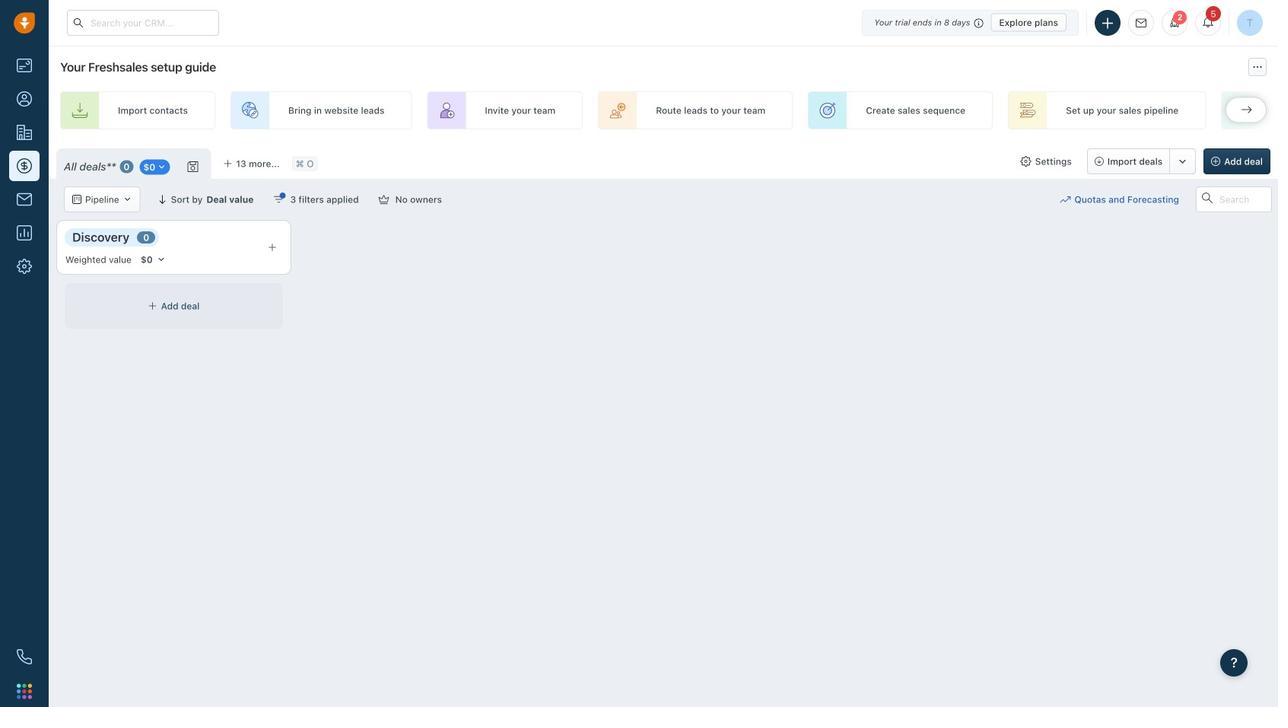 Task type: locate. For each thing, give the bounding box(es) containing it.
Search field
[[1197, 186, 1273, 212]]

group
[[1088, 148, 1197, 174]]

phone element
[[9, 642, 40, 672]]

container_wx8msf4aqz5i3rn1 image
[[157, 163, 166, 172], [379, 194, 389, 205], [1061, 194, 1071, 205], [72, 195, 81, 204]]

container_wx8msf4aqz5i3rn1 image
[[1021, 156, 1032, 167], [274, 194, 284, 205], [123, 195, 132, 204], [148, 301, 157, 311]]

freshworks switcher image
[[17, 684, 32, 699]]

send email image
[[1136, 18, 1147, 28]]



Task type: vqa. For each thing, say whether or not it's contained in the screenshot.
Search your CRM... text field
yes



Task type: describe. For each thing, give the bounding box(es) containing it.
phone image
[[17, 649, 32, 665]]

Search your CRM... text field
[[67, 10, 219, 36]]



